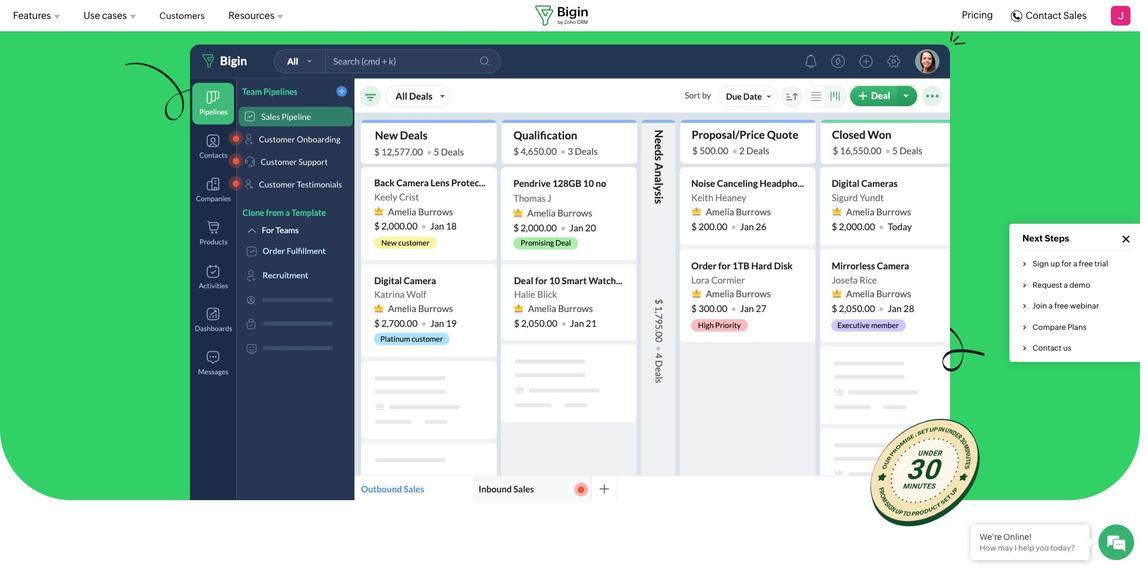 Task type: vqa. For each thing, say whether or not it's contained in the screenshot.
the join a free webinar
yes



Task type: describe. For each thing, give the bounding box(es) containing it.
you
[[1036, 544, 1049, 553]]

customer onboarding
[[259, 134, 341, 144]]

sales for contact sales
[[1064, 10, 1087, 21]]

request a demo
[[1033, 281, 1091, 290]]

sign
[[1033, 260, 1049, 268]]

customer for customer onboarding
[[259, 134, 295, 144]]

demo
[[1070, 281, 1091, 290]]

customers
[[160, 10, 205, 20]]

we're online! how may i help you today?
[[980, 533, 1075, 553]]

customer testimonials
[[259, 179, 342, 189]]

contact us link
[[1033, 344, 1072, 353]]

2 horizontal spatial a
[[1074, 260, 1078, 268]]

pricing link
[[962, 8, 993, 23]]

request a demo link
[[1033, 281, 1091, 290]]

customers link
[[160, 4, 205, 28]]

cases
[[102, 10, 127, 21]]

1 vertical spatial free
[[1055, 302, 1069, 311]]

i
[[1015, 544, 1017, 553]]

tab panel containing outbound sales
[[355, 80, 1140, 502]]

inbound
[[479, 484, 512, 495]]

customer for customer support
[[261, 157, 297, 167]]

compare
[[1033, 323, 1066, 332]]

compare plans
[[1033, 323, 1087, 332]]

sales left pipeline
[[261, 112, 280, 122]]

help
[[1019, 544, 1035, 553]]

join a free webinar
[[1033, 302, 1099, 311]]

sign up for a free trial
[[1033, 260, 1108, 268]]

up
[[1051, 260, 1060, 268]]

steps
[[1045, 233, 1070, 244]]

contact sales link
[[1011, 10, 1087, 21]]

contact us
[[1033, 344, 1072, 353]]

resources
[[229, 10, 275, 21]]

we're
[[980, 533, 1002, 542]]

support
[[299, 157, 328, 167]]

testimonials
[[297, 179, 342, 189]]

contact for contact us
[[1033, 344, 1062, 353]]

pipeline
[[282, 112, 311, 122]]

contact sales
[[1026, 10, 1087, 21]]

online!
[[1004, 533, 1032, 542]]

sales pipeline
[[261, 112, 311, 122]]

a for free
[[1049, 302, 1053, 311]]



Task type: locate. For each thing, give the bounding box(es) containing it.
a for demo
[[1064, 281, 1068, 290]]

free down request a demo at the right
[[1055, 302, 1069, 311]]

us
[[1063, 344, 1072, 353]]

0 vertical spatial a
[[1074, 260, 1078, 268]]

a left demo on the right of page
[[1064, 281, 1068, 290]]

join
[[1033, 302, 1047, 311]]

sales for outbound sales
[[404, 484, 424, 495]]

0 horizontal spatial a
[[1049, 302, 1053, 311]]

customer for customer testimonials
[[259, 179, 295, 189]]

compare plans link
[[1033, 323, 1087, 332]]

next
[[1023, 233, 1043, 244]]

team pipeline view in bigin image
[[871, 420, 980, 527]]

sales for inbound sales
[[514, 484, 534, 495]]

webinar
[[1070, 302, 1099, 311]]

1 horizontal spatial free
[[1079, 260, 1093, 268]]

james peterson image
[[1111, 5, 1131, 26]]

outbound
[[361, 484, 402, 495]]

outbound sales
[[361, 484, 424, 495]]

tab panel
[[355, 80, 1140, 502], [355, 80, 950, 502]]

onboarding
[[297, 134, 341, 144]]

for
[[1062, 260, 1072, 268]]

features
[[13, 10, 51, 21]]

1 vertical spatial customer
[[261, 157, 297, 167]]

sales right outbound
[[404, 484, 424, 495]]

customer
[[259, 134, 295, 144], [261, 157, 297, 167], [259, 179, 295, 189]]

a
[[1074, 260, 1078, 268], [1064, 281, 1068, 290], [1049, 302, 1053, 311]]

sales
[[1064, 10, 1087, 21], [261, 112, 280, 122], [404, 484, 424, 495], [514, 484, 534, 495]]

0 horizontal spatial free
[[1055, 302, 1069, 311]]

inbound sales
[[479, 484, 534, 495]]

1 vertical spatial contact
[[1033, 344, 1062, 353]]

how
[[980, 544, 997, 553]]

a right for
[[1074, 260, 1078, 268]]

1 vertical spatial a
[[1064, 281, 1068, 290]]

contact for contact sales
[[1026, 10, 1062, 21]]

0 vertical spatial contact
[[1026, 10, 1062, 21]]

2 vertical spatial customer
[[259, 179, 295, 189]]

0 vertical spatial free
[[1079, 260, 1093, 268]]

free
[[1079, 260, 1093, 268], [1055, 302, 1069, 311]]

0 vertical spatial customer
[[259, 134, 295, 144]]

free left 'trial'
[[1079, 260, 1093, 268]]

request
[[1033, 281, 1062, 290]]

2 vertical spatial a
[[1049, 302, 1053, 311]]

next steps
[[1023, 233, 1070, 244]]

use cases
[[84, 10, 127, 21]]

join a free webinar link
[[1033, 302, 1099, 311]]

1 horizontal spatial a
[[1064, 281, 1068, 290]]

customer down sales pipeline
[[259, 134, 295, 144]]

plans
[[1068, 323, 1087, 332]]

pricing
[[962, 10, 993, 21]]

today?
[[1051, 544, 1075, 553]]

a right "join"
[[1049, 302, 1053, 311]]

customer down customer onboarding at the left top of the page
[[261, 157, 297, 167]]

customer support
[[261, 157, 328, 167]]

customer down the customer support
[[259, 179, 295, 189]]

contact
[[1026, 10, 1062, 21], [1033, 344, 1062, 353]]

sales left james peterson image
[[1064, 10, 1087, 21]]

trial
[[1095, 260, 1108, 268]]

sales right the inbound
[[514, 484, 534, 495]]

use
[[84, 10, 100, 21]]

may
[[998, 544, 1013, 553]]

sign up for a free trial link
[[1033, 260, 1108, 268]]



